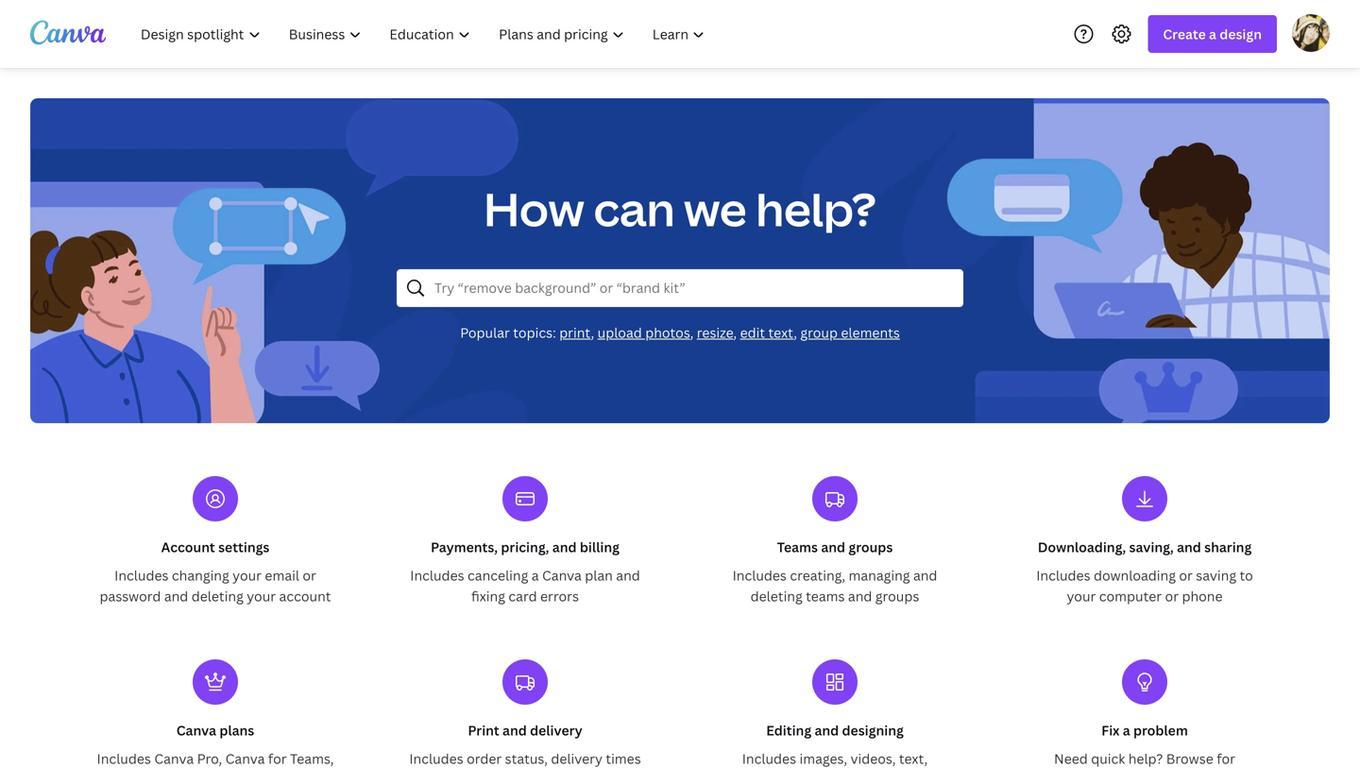 Task type: describe. For each thing, give the bounding box(es) containing it.
designing
[[842, 721, 904, 739]]

browse
[[1167, 750, 1214, 768]]

your down settings
[[233, 566, 262, 584]]

saving,
[[1130, 538, 1174, 556]]

0 vertical spatial delivery
[[530, 721, 583, 739]]

payments,
[[431, 538, 498, 556]]

computer
[[1100, 587, 1162, 605]]

text,
[[899, 750, 928, 768]]

quick
[[1091, 750, 1126, 768]]

create a design
[[1163, 25, 1262, 43]]

Try "remove background" or "brand kit" search field
[[435, 270, 951, 306]]

editing and designing
[[766, 721, 904, 739]]

0 vertical spatial groups
[[849, 538, 893, 556]]

create a design button
[[1148, 15, 1277, 53]]

settings
[[218, 538, 270, 556]]

print
[[468, 721, 500, 739]]

edit text link
[[740, 324, 794, 342]]

plan
[[585, 566, 613, 584]]

edit
[[740, 324, 765, 342]]

or up phone
[[1179, 566, 1193, 584]]

a for create
[[1209, 25, 1217, 43]]

text
[[769, 324, 794, 342]]

downloading, saving, and sharing
[[1038, 538, 1252, 556]]

how
[[484, 178, 585, 240]]

sharing
[[1205, 538, 1252, 556]]

includes downloading or saving to your computer or phone
[[1037, 566, 1254, 605]]

includes for images,
[[742, 750, 797, 768]]

card
[[509, 587, 537, 605]]

upload photos link
[[598, 324, 690, 342]]

and up includes order status, delivery times
[[503, 721, 527, 739]]

and up the images,
[[815, 721, 839, 739]]

top level navigation element
[[128, 15, 721, 53]]

or left phone
[[1165, 587, 1179, 605]]

need
[[1054, 750, 1088, 768]]

includes canceling a canva plan and fixing card errors
[[410, 566, 640, 605]]

canceling
[[468, 566, 528, 584]]

for for browse
[[1217, 750, 1236, 768]]

includes for creating,
[[733, 566, 787, 584]]

delivery inside includes order status, delivery times
[[551, 750, 603, 768]]

images,
[[800, 750, 848, 768]]

pro,
[[197, 750, 222, 768]]

status,
[[505, 750, 548, 768]]

account
[[279, 587, 331, 605]]

managing
[[849, 566, 910, 584]]

plans
[[219, 721, 254, 739]]

includes creating, managing and deleting teams and groups
[[733, 566, 938, 605]]

includes for canceling
[[410, 566, 464, 584]]

deleting inside includes changing your email or password and deleting your account
[[192, 587, 244, 605]]

and down managing
[[848, 587, 872, 605]]

for for canva
[[268, 750, 287, 768]]

group
[[801, 324, 838, 342]]

order
[[467, 750, 502, 768]]

3 , from the left
[[734, 324, 737, 342]]

and inside includes changing your email or password and deleting your account
[[164, 587, 188, 605]]

print link
[[560, 324, 591, 342]]

fix a problem
[[1102, 721, 1188, 739]]

includes canva pro, canva for teams,
[[97, 750, 334, 768]]

help? inside need quick help? browse for
[[1129, 750, 1163, 768]]

a for fix
[[1123, 721, 1131, 739]]

we
[[684, 178, 747, 240]]

pricing,
[[501, 538, 549, 556]]

password
[[100, 587, 161, 605]]

and inside includes canceling a canva plan and fixing card errors
[[616, 566, 640, 584]]

or inside includes changing your email or password and deleting your account
[[303, 566, 316, 584]]

downloading,
[[1038, 538, 1126, 556]]

how can we help?
[[484, 178, 877, 240]]

billing
[[580, 538, 620, 556]]

2 , from the left
[[690, 324, 694, 342]]

times
[[606, 750, 641, 768]]



Task type: locate. For each thing, give the bounding box(es) containing it.
delivery left times at the bottom of page
[[551, 750, 603, 768]]

email
[[265, 566, 299, 584]]

create
[[1163, 25, 1206, 43]]

or
[[303, 566, 316, 584], [1179, 566, 1193, 584], [1165, 587, 1179, 605]]

your
[[233, 566, 262, 584], [247, 587, 276, 605], [1067, 587, 1096, 605]]

groups inside includes creating, managing and deleting teams and groups
[[876, 587, 920, 605]]

includes for canva
[[97, 750, 151, 768]]

a
[[1209, 25, 1217, 43], [532, 566, 539, 584], [1123, 721, 1131, 739]]

and right saving,
[[1177, 538, 1202, 556]]

includes down teams
[[733, 566, 787, 584]]

includes for downloading
[[1037, 566, 1091, 584]]

and
[[553, 538, 577, 556], [821, 538, 846, 556], [1177, 538, 1202, 556], [616, 566, 640, 584], [914, 566, 938, 584], [164, 587, 188, 605], [848, 587, 872, 605], [503, 721, 527, 739], [815, 721, 839, 739]]

2 horizontal spatial a
[[1209, 25, 1217, 43]]

includes left order
[[409, 750, 464, 768]]

canva plans
[[176, 721, 254, 739]]

deleting
[[192, 587, 244, 605], [751, 587, 803, 605]]

resize link
[[697, 324, 734, 342]]

a inside dropdown button
[[1209, 25, 1217, 43]]

deleting inside includes creating, managing and deleting teams and groups
[[751, 587, 803, 605]]

elements
[[841, 324, 900, 342]]

popular
[[460, 324, 510, 342]]

canva inside includes canceling a canva plan and fixing card errors
[[542, 566, 582, 584]]

and left billing on the left of page
[[553, 538, 577, 556]]

0 vertical spatial a
[[1209, 25, 1217, 43]]

account settings
[[161, 538, 270, 556]]

groups
[[849, 538, 893, 556], [876, 587, 920, 605]]

errors
[[540, 587, 579, 605]]

group elements link
[[801, 324, 900, 342]]

includes for order
[[409, 750, 464, 768]]

0 horizontal spatial help?
[[756, 178, 877, 240]]

design
[[1220, 25, 1262, 43]]

to
[[1240, 566, 1254, 584]]

your inside includes downloading or saving to your computer or phone
[[1067, 587, 1096, 605]]

includes changing your email or password and deleting your account
[[100, 566, 331, 605]]

print
[[560, 324, 591, 342]]

canva up "errors"
[[542, 566, 582, 584]]

help?
[[756, 178, 877, 240], [1129, 750, 1163, 768]]

4 , from the left
[[794, 324, 797, 342]]

fixing
[[472, 587, 505, 605]]

saving
[[1196, 566, 1237, 584]]

, left edit
[[734, 324, 737, 342]]

groups down managing
[[876, 587, 920, 605]]

payments, pricing, and billing
[[431, 538, 620, 556]]

popular topics: print , upload photos , resize , edit text , group elements
[[460, 324, 900, 342]]

downloading
[[1094, 566, 1176, 584]]

includes down downloading,
[[1037, 566, 1091, 584]]

includes inside includes changing your email or password and deleting your account
[[114, 566, 169, 584]]

problem
[[1134, 721, 1188, 739]]

for inside need quick help? browse for
[[1217, 750, 1236, 768]]

editing
[[766, 721, 812, 739]]

deleting down changing
[[192, 587, 244, 605]]

upload
[[598, 324, 642, 342]]

0 vertical spatial help?
[[756, 178, 877, 240]]

includes up the password at left bottom
[[114, 566, 169, 584]]

1 horizontal spatial deleting
[[751, 587, 803, 605]]

stephanie aranda image
[[1293, 14, 1330, 52]]

for left teams,
[[268, 750, 287, 768]]

teams
[[777, 538, 818, 556]]

,
[[591, 324, 594, 342], [690, 324, 694, 342], [734, 324, 737, 342], [794, 324, 797, 342]]

includes inside includes order status, delivery times
[[409, 750, 464, 768]]

includes left pro,
[[97, 750, 151, 768]]

photos
[[645, 324, 690, 342]]

fix
[[1102, 721, 1120, 739]]

canva left pro,
[[154, 750, 194, 768]]

1 for from the left
[[268, 750, 287, 768]]

teams and groups
[[777, 538, 893, 556]]

delivery up status,
[[530, 721, 583, 739]]

and up 'creating,'
[[821, 538, 846, 556]]

2 vertical spatial a
[[1123, 721, 1131, 739]]

delivery
[[530, 721, 583, 739], [551, 750, 603, 768]]

creating,
[[790, 566, 846, 584]]

1 horizontal spatial for
[[1217, 750, 1236, 768]]

a up card
[[532, 566, 539, 584]]

teams
[[806, 587, 845, 605]]

and right managing
[[914, 566, 938, 584]]

0 horizontal spatial deleting
[[192, 587, 244, 605]]

and right plan
[[616, 566, 640, 584]]

1 horizontal spatial a
[[1123, 721, 1131, 739]]

can
[[594, 178, 675, 240]]

for inside includes canva pro, canva for teams,
[[268, 750, 287, 768]]

phone
[[1182, 587, 1223, 605]]

1 , from the left
[[591, 324, 594, 342]]

1 vertical spatial a
[[532, 566, 539, 584]]

, left resize
[[690, 324, 694, 342]]

0 horizontal spatial a
[[532, 566, 539, 584]]

1 vertical spatial groups
[[876, 587, 920, 605]]

for right browse
[[1217, 750, 1236, 768]]

includes inside includes canceling a canva plan and fixing card errors
[[410, 566, 464, 584]]

2 deleting from the left
[[751, 587, 803, 605]]

your down downloading,
[[1067, 587, 1096, 605]]

2 for from the left
[[1217, 750, 1236, 768]]

, left group
[[794, 324, 797, 342]]

print and delivery
[[468, 721, 583, 739]]

for
[[268, 750, 287, 768], [1217, 750, 1236, 768]]

account
[[161, 538, 215, 556]]

1 horizontal spatial help?
[[1129, 750, 1163, 768]]

a right fix
[[1123, 721, 1131, 739]]

canva
[[542, 566, 582, 584], [176, 721, 216, 739], [154, 750, 194, 768], [225, 750, 265, 768]]

your down email
[[247, 587, 276, 605]]

includes inside includes canva pro, canva for teams,
[[97, 750, 151, 768]]

resize
[[697, 324, 734, 342]]

deleting down 'creating,'
[[751, 587, 803, 605]]

or up account
[[303, 566, 316, 584]]

includes inside includes creating, managing and deleting teams and groups
[[733, 566, 787, 584]]

includes order status, delivery times
[[409, 750, 641, 768]]

topics:
[[513, 324, 556, 342]]

videos,
[[851, 750, 896, 768]]

includes
[[114, 566, 169, 584], [410, 566, 464, 584], [733, 566, 787, 584], [1037, 566, 1091, 584], [97, 750, 151, 768], [409, 750, 464, 768], [742, 750, 797, 768]]

and down changing
[[164, 587, 188, 605]]

includes inside includes downloading or saving to your computer or phone
[[1037, 566, 1091, 584]]

, left upload
[[591, 324, 594, 342]]

need quick help? browse for
[[1042, 750, 1248, 768]]

canva up pro,
[[176, 721, 216, 739]]

includes inside includes images, videos, text,
[[742, 750, 797, 768]]

1 deleting from the left
[[192, 587, 244, 605]]

includes images, videos, text,
[[734, 750, 937, 768]]

a inside includes canceling a canva plan and fixing card errors
[[532, 566, 539, 584]]

1 vertical spatial delivery
[[551, 750, 603, 768]]

1 vertical spatial help?
[[1129, 750, 1163, 768]]

a left design
[[1209, 25, 1217, 43]]

0 horizontal spatial for
[[268, 750, 287, 768]]

canva down plans on the bottom left of page
[[225, 750, 265, 768]]

includes for changing
[[114, 566, 169, 584]]

groups up managing
[[849, 538, 893, 556]]

teams,
[[290, 750, 334, 768]]

changing
[[172, 566, 229, 584]]

includes down payments,
[[410, 566, 464, 584]]

includes down editing
[[742, 750, 797, 768]]



Task type: vqa. For each thing, say whether or not it's contained in the screenshot.
we on the right of page
yes



